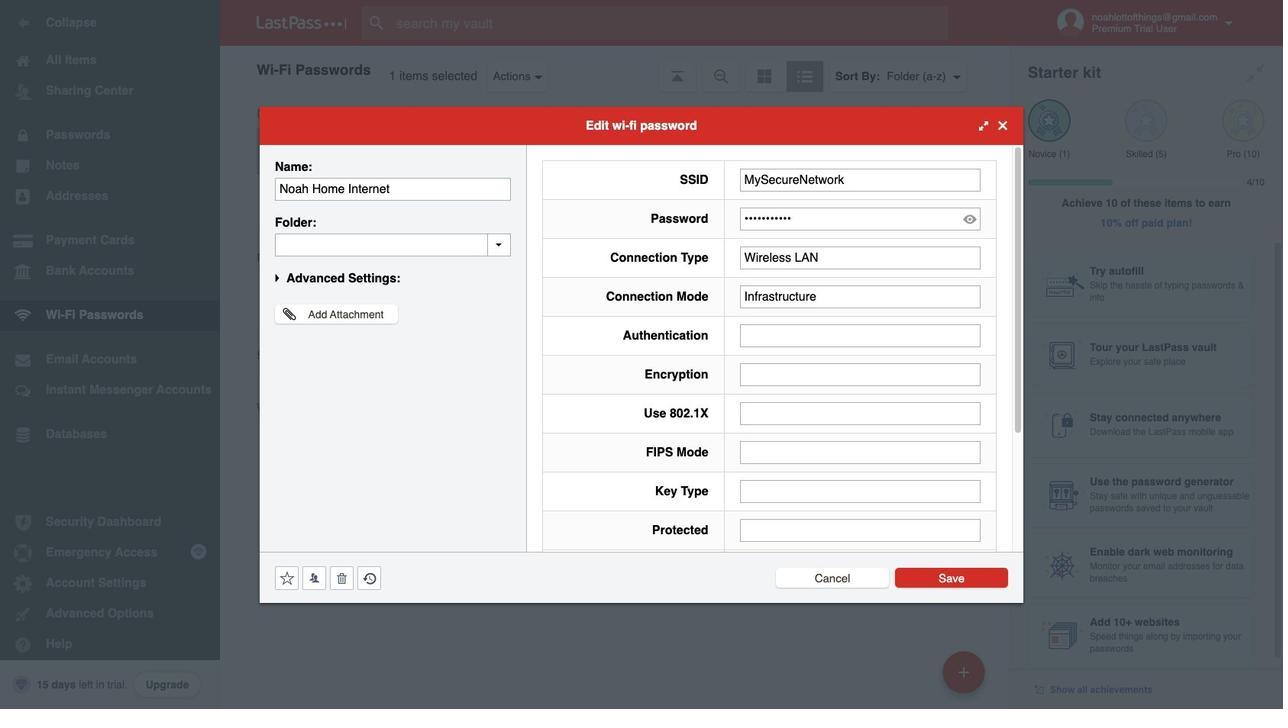 Task type: describe. For each thing, give the bounding box(es) containing it.
new item image
[[959, 667, 969, 678]]

new item navigation
[[937, 647, 994, 710]]



Task type: locate. For each thing, give the bounding box(es) containing it.
dialog
[[260, 107, 1023, 700]]

vault options navigation
[[220, 46, 1010, 92]]

lastpass image
[[257, 16, 347, 30]]

None text field
[[275, 178, 511, 200], [740, 246, 981, 269], [740, 324, 981, 347], [740, 402, 981, 425], [740, 441, 981, 464], [740, 480, 981, 503], [740, 519, 981, 542], [275, 178, 511, 200], [740, 246, 981, 269], [740, 324, 981, 347], [740, 402, 981, 425], [740, 441, 981, 464], [740, 480, 981, 503], [740, 519, 981, 542]]

None text field
[[740, 168, 981, 191], [275, 233, 511, 256], [740, 285, 981, 308], [740, 363, 981, 386], [740, 168, 981, 191], [275, 233, 511, 256], [740, 285, 981, 308], [740, 363, 981, 386]]

None password field
[[740, 207, 981, 230]]

main navigation navigation
[[0, 0, 220, 710]]

Search search field
[[362, 6, 972, 40]]

search my vault text field
[[362, 6, 972, 40]]



